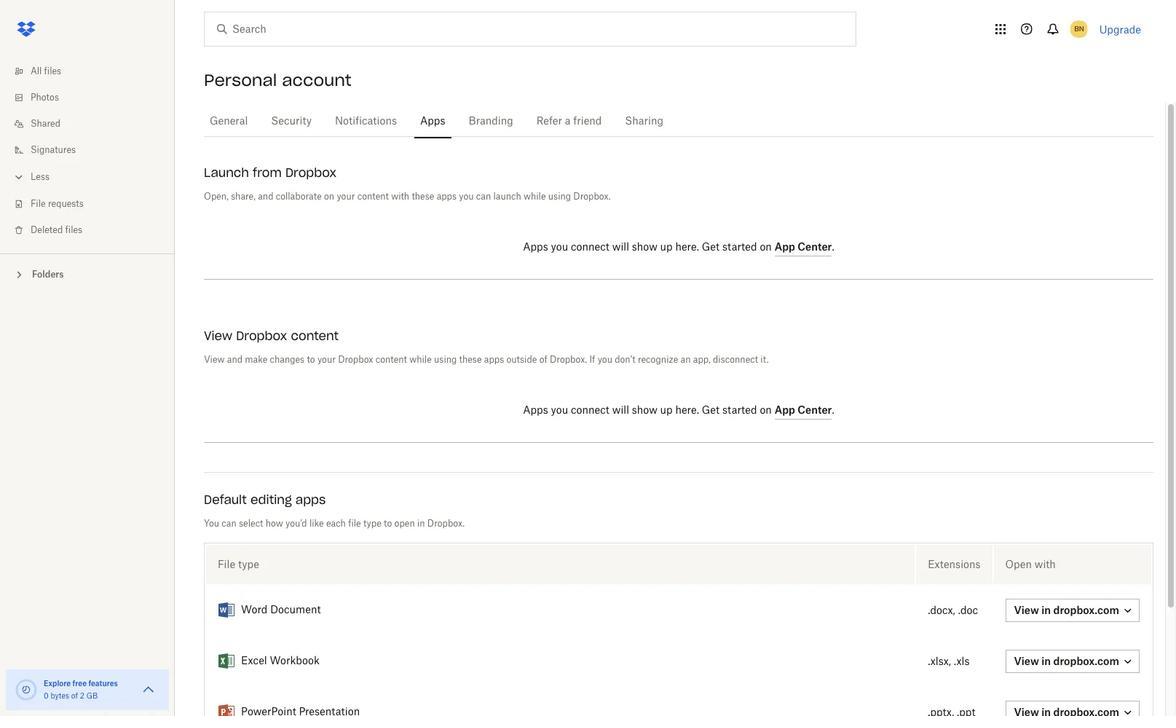 Task type: locate. For each thing, give the bounding box(es) containing it.
all files
[[31, 67, 61, 76]]

bytes
[[51, 693, 69, 700]]

0 vertical spatial show
[[632, 243, 658, 253]]

2
[[80, 693, 84, 700]]

your right collaborate in the top left of the page
[[337, 192, 355, 201]]

upgrade
[[1100, 23, 1142, 35]]

2 started from the top
[[723, 406, 758, 416]]

apps left the launch on the left of page
[[437, 192, 457, 201]]

on
[[324, 192, 335, 201], [760, 243, 772, 253], [760, 406, 772, 416]]

0 vertical spatial here.
[[676, 243, 700, 253]]

2 view in dropbox.com from the top
[[1015, 655, 1120, 668]]

to right changes
[[307, 356, 315, 364]]

1 app center link from the top
[[775, 240, 833, 257]]

show
[[632, 243, 658, 253], [632, 406, 658, 416]]

dropbox image
[[12, 15, 41, 44]]

and left make
[[227, 356, 243, 364]]

1 apps you connect will show up here. get started on app center . from the top
[[523, 240, 835, 253]]

1 vertical spatial will
[[613, 406, 630, 416]]

apps
[[437, 192, 457, 201], [484, 356, 504, 364], [296, 493, 326, 507]]

2 apps you connect will show up here. get started on app center . from the top
[[523, 404, 835, 416]]

.doc
[[959, 606, 979, 616]]

1 vertical spatial started
[[723, 406, 758, 416]]

file inside the 'file requests' link
[[31, 200, 46, 208]]

1 connect from the top
[[571, 243, 610, 253]]

Search text field
[[232, 21, 826, 37]]

2 app center link from the top
[[775, 404, 833, 420]]

shared link
[[12, 111, 175, 137]]

up for content
[[661, 406, 673, 416]]

your right changes
[[318, 356, 336, 364]]

files right all
[[44, 67, 61, 76]]

will
[[613, 243, 630, 253], [613, 406, 630, 416]]

apps inside tab
[[420, 117, 446, 127]]

0 vertical spatial center
[[798, 240, 833, 253]]

general
[[210, 117, 248, 127]]

type down select on the left bottom of the page
[[238, 558, 259, 571]]

0 vertical spatial to
[[307, 356, 315, 364]]

list
[[0, 50, 175, 254]]

can
[[476, 192, 491, 201], [222, 520, 237, 528]]

collaborate
[[276, 192, 322, 201]]

app
[[775, 240, 796, 253], [775, 404, 796, 416]]

0 horizontal spatial file
[[31, 200, 46, 208]]

will for launch from dropbox
[[613, 243, 630, 253]]

0 vertical spatial file
[[31, 200, 46, 208]]

editing
[[251, 493, 292, 507]]

to
[[307, 356, 315, 364], [384, 520, 392, 528]]

of right outside
[[540, 356, 548, 364]]

1 app from the top
[[775, 240, 796, 253]]

0 horizontal spatial your
[[318, 356, 336, 364]]

up
[[661, 243, 673, 253], [661, 406, 673, 416]]

0 vertical spatial using
[[549, 192, 571, 201]]

0 vertical spatial up
[[661, 243, 673, 253]]

in inside dropdown button
[[1042, 604, 1052, 617]]

center
[[798, 240, 833, 253], [798, 404, 833, 416]]

show for view dropbox content
[[632, 406, 658, 416]]

started for view dropbox content
[[723, 406, 758, 416]]

0 vertical spatial apps
[[437, 192, 457, 201]]

with
[[391, 192, 410, 201], [1035, 558, 1057, 571]]

of
[[540, 356, 548, 364], [71, 693, 78, 700]]

1 get from the top
[[702, 243, 720, 253]]

2 vertical spatial in
[[1042, 655, 1052, 668]]

less
[[31, 173, 50, 181]]

1 view in dropbox.com from the top
[[1015, 604, 1120, 617]]

file down less
[[31, 200, 46, 208]]

0 vertical spatial while
[[524, 192, 546, 201]]

1 vertical spatial on
[[760, 243, 772, 253]]

all files link
[[12, 58, 175, 85]]

dropbox.com inside dropdown button
[[1054, 604, 1120, 617]]

view in dropbox.com inside dropdown button
[[1015, 604, 1120, 617]]

1 vertical spatial dropbox.
[[550, 356, 588, 364]]

your
[[337, 192, 355, 201], [318, 356, 336, 364]]

view in dropbox.com for .xlsx, .xls
[[1015, 655, 1120, 668]]

0 horizontal spatial apps
[[296, 493, 326, 507]]

0
[[44, 693, 49, 700]]

.xlsx,
[[929, 657, 952, 667]]

1 horizontal spatial file
[[218, 558, 235, 571]]

from
[[253, 165, 282, 180]]

tab list containing general
[[204, 102, 1154, 139]]

view and make changes to your dropbox content while using these apps outside of dropbox. if you don't recognize an app, disconnect it.
[[204, 356, 769, 364]]

in for .docx, .doc
[[1042, 604, 1052, 617]]

in
[[418, 520, 425, 528], [1042, 604, 1052, 617], [1042, 655, 1052, 668]]

in down open with at right bottom
[[1042, 604, 1052, 617]]

0 vertical spatial dropbox.com
[[1054, 604, 1120, 617]]

0 vertical spatial files
[[44, 67, 61, 76]]

view in dropbox.com
[[1015, 604, 1120, 617], [1015, 655, 1120, 668]]

you
[[204, 520, 219, 528]]

1 vertical spatial type
[[238, 558, 259, 571]]

2 horizontal spatial apps
[[484, 356, 504, 364]]

1 vertical spatial center
[[798, 404, 833, 416]]

app center link
[[775, 240, 833, 257], [775, 404, 833, 420]]

0 vertical spatial app
[[775, 240, 796, 253]]

file
[[348, 520, 361, 528]]

1 vertical spatial app center link
[[775, 404, 833, 420]]

2 up from the top
[[661, 406, 673, 416]]

0 vertical spatial can
[[476, 192, 491, 201]]

these
[[412, 192, 435, 201], [460, 356, 482, 364]]

open,
[[204, 192, 229, 201]]

1 vertical spatial and
[[227, 356, 243, 364]]

workbook
[[270, 657, 320, 667]]

1 vertical spatial of
[[71, 693, 78, 700]]

0 horizontal spatial files
[[44, 67, 61, 76]]

free
[[73, 679, 87, 688]]

view in dropbox.com down view in dropbox.com dropdown button
[[1015, 655, 1120, 668]]

dropbox up make
[[236, 329, 287, 343]]

0 vertical spatial type
[[364, 520, 382, 528]]

started for launch from dropbox
[[723, 243, 758, 253]]

dropbox.
[[574, 192, 611, 201], [550, 356, 588, 364], [428, 520, 465, 528]]

dropbox.com up view in dropbox.com popup button
[[1054, 604, 1120, 617]]

1 vertical spatial .
[[833, 406, 835, 416]]

dropbox.com inside popup button
[[1054, 655, 1120, 668]]

center for content
[[798, 404, 833, 416]]

quota usage element
[[15, 678, 38, 702]]

1 vertical spatial get
[[702, 406, 720, 416]]

can left the launch on the left of page
[[476, 192, 491, 201]]

2 get from the top
[[702, 406, 720, 416]]

2 here. from the top
[[676, 406, 700, 416]]

1 horizontal spatial files
[[65, 226, 82, 235]]

in down view in dropbox.com dropdown button
[[1042, 655, 1052, 668]]

dropbox.com down view in dropbox.com dropdown button
[[1054, 655, 1120, 668]]

1 vertical spatial using
[[434, 356, 457, 364]]

dropbox up collaborate in the top left of the page
[[286, 165, 337, 180]]

1 vertical spatial view in dropbox.com
[[1015, 655, 1120, 668]]

1 dropbox.com from the top
[[1054, 604, 1120, 617]]

of inside explore free features 0 bytes of 2 gb
[[71, 693, 78, 700]]

. for view dropbox content
[[833, 406, 835, 416]]

app center link for view dropbox content
[[775, 404, 833, 420]]

view in dropbox.com for .docx, .doc
[[1015, 604, 1120, 617]]

word
[[241, 606, 268, 616]]

0 vertical spatial these
[[412, 192, 435, 201]]

0 vertical spatial your
[[337, 192, 355, 201]]

0 vertical spatial on
[[324, 192, 335, 201]]

word document
[[241, 606, 321, 616]]

file
[[31, 200, 46, 208], [218, 558, 235, 571]]

0 horizontal spatial using
[[434, 356, 457, 364]]

1 vertical spatial apps
[[523, 243, 549, 253]]

app for view dropbox content
[[775, 404, 796, 416]]

1 horizontal spatial using
[[549, 192, 571, 201]]

file down you
[[218, 558, 235, 571]]

1 up from the top
[[661, 243, 673, 253]]

in inside popup button
[[1042, 655, 1052, 668]]

1 horizontal spatial can
[[476, 192, 491, 201]]

folders
[[32, 269, 64, 280]]

2 dropbox.com from the top
[[1054, 655, 1120, 668]]

1 vertical spatial app
[[775, 404, 796, 416]]

0 vertical spatial app center link
[[775, 240, 833, 257]]

tab list
[[204, 102, 1154, 139]]

1 vertical spatial up
[[661, 406, 673, 416]]

1 horizontal spatial your
[[337, 192, 355, 201]]

1 horizontal spatial with
[[1035, 558, 1057, 571]]

2 app from the top
[[775, 404, 796, 416]]

branding
[[469, 117, 514, 127]]

1 horizontal spatial of
[[540, 356, 548, 364]]

1 vertical spatial files
[[65, 226, 82, 235]]

2 vertical spatial on
[[760, 406, 772, 416]]

files right deleted
[[65, 226, 82, 235]]

1 vertical spatial here.
[[676, 406, 700, 416]]

0 vertical spatial and
[[258, 192, 274, 201]]

1 vertical spatial to
[[384, 520, 392, 528]]

files
[[44, 67, 61, 76], [65, 226, 82, 235]]

open with
[[1006, 558, 1057, 571]]

started
[[723, 243, 758, 253], [723, 406, 758, 416]]

1 vertical spatial in
[[1042, 604, 1052, 617]]

list containing all files
[[0, 50, 175, 254]]

1 . from the top
[[833, 243, 835, 253]]

and
[[258, 192, 274, 201], [227, 356, 243, 364]]

app center link for launch from dropbox
[[775, 240, 833, 257]]

sharing tab
[[620, 104, 670, 139]]

get for dropbox
[[702, 243, 720, 253]]

0 horizontal spatial can
[[222, 520, 237, 528]]

2 . from the top
[[833, 406, 835, 416]]

type right 'file'
[[364, 520, 382, 528]]

0 horizontal spatial with
[[391, 192, 410, 201]]

dropbox right changes
[[338, 356, 373, 364]]

1 center from the top
[[798, 240, 833, 253]]

1 here. from the top
[[676, 243, 700, 253]]

0 vertical spatial will
[[613, 243, 630, 253]]

0 horizontal spatial of
[[71, 693, 78, 700]]

sharing
[[626, 117, 664, 127]]

1 vertical spatial connect
[[571, 406, 610, 416]]

view in dropbox.com up view in dropbox.com popup button
[[1015, 604, 1120, 617]]

0 vertical spatial apps you connect will show up here. get started on app center .
[[523, 240, 835, 253]]

1 vertical spatial template stateless image
[[218, 704, 235, 716]]

0 vertical spatial started
[[723, 243, 758, 253]]

2 vertical spatial dropbox.
[[428, 520, 465, 528]]

apps up like at the left of the page
[[296, 493, 326, 507]]

1 vertical spatial apps you connect will show up here. get started on app center .
[[523, 404, 835, 416]]

apps
[[420, 117, 446, 127], [523, 243, 549, 253], [523, 406, 549, 416]]

can right you
[[222, 520, 237, 528]]

0 vertical spatial dropbox.
[[574, 192, 611, 201]]

1 show from the top
[[632, 243, 658, 253]]

1 horizontal spatial while
[[524, 192, 546, 201]]

0 vertical spatial get
[[702, 243, 720, 253]]

1 horizontal spatial to
[[384, 520, 392, 528]]

1 will from the top
[[613, 243, 630, 253]]

apps you connect will show up here. get started on app center . for launch from dropbox
[[523, 240, 835, 253]]

to left open
[[384, 520, 392, 528]]

2 connect from the top
[[571, 406, 610, 416]]

view in dropbox.com inside popup button
[[1015, 655, 1120, 668]]

0 horizontal spatial while
[[410, 356, 432, 364]]

using
[[549, 192, 571, 201], [434, 356, 457, 364]]

0 vertical spatial apps
[[420, 117, 446, 127]]

app for launch from dropbox
[[775, 240, 796, 253]]

0 vertical spatial view in dropbox.com
[[1015, 604, 1120, 617]]

template stateless image
[[218, 602, 235, 619]]

1 horizontal spatial apps
[[437, 192, 457, 201]]

.docx,
[[929, 606, 956, 616]]

less image
[[12, 170, 26, 184]]

in right open
[[418, 520, 425, 528]]

0 vertical spatial connect
[[571, 243, 610, 253]]

while
[[524, 192, 546, 201], [410, 356, 432, 364]]

0 vertical spatial .
[[833, 243, 835, 253]]

2 vertical spatial apps
[[523, 406, 549, 416]]

1 template stateless image from the top
[[218, 653, 235, 670]]

0 vertical spatial content
[[358, 192, 389, 201]]

2 center from the top
[[798, 404, 833, 416]]

1 vertical spatial dropbox.com
[[1054, 655, 1120, 668]]

bn button
[[1068, 17, 1091, 41]]

template stateless image
[[218, 653, 235, 670], [218, 704, 235, 716]]

0 horizontal spatial type
[[238, 558, 259, 571]]

connect
[[571, 243, 610, 253], [571, 406, 610, 416]]

of left 2 at the bottom left of page
[[71, 693, 78, 700]]

1 horizontal spatial these
[[460, 356, 482, 364]]

files for all files
[[44, 67, 61, 76]]

refer a friend
[[537, 117, 602, 127]]

security tab
[[266, 104, 318, 139]]

1 started from the top
[[723, 243, 758, 253]]

and right share, at top
[[258, 192, 274, 201]]

how
[[266, 520, 283, 528]]

apps left outside
[[484, 356, 504, 364]]

on for view dropbox content
[[760, 406, 772, 416]]

get
[[702, 243, 720, 253], [702, 406, 720, 416]]

default editing apps
[[204, 493, 326, 507]]

open, share, and collaborate on your content with these apps you can launch while using dropbox.
[[204, 192, 611, 201]]

connect for view dropbox content
[[571, 406, 610, 416]]

friend
[[574, 117, 602, 127]]

2 show from the top
[[632, 406, 658, 416]]

here.
[[676, 243, 700, 253], [676, 406, 700, 416]]

0 vertical spatial template stateless image
[[218, 653, 235, 670]]

1 vertical spatial show
[[632, 406, 658, 416]]

photos link
[[12, 85, 175, 111]]

your for content
[[318, 356, 336, 364]]

1 vertical spatial file
[[218, 558, 235, 571]]

2 will from the top
[[613, 406, 630, 416]]



Task type: describe. For each thing, give the bounding box(es) containing it.
your for dropbox
[[337, 192, 355, 201]]

account
[[282, 70, 352, 90]]

all
[[31, 67, 42, 76]]

default
[[204, 493, 247, 507]]

it.
[[761, 356, 769, 364]]

0 horizontal spatial and
[[227, 356, 243, 364]]

apps for launch from dropbox
[[523, 243, 549, 253]]

up for dropbox
[[661, 243, 673, 253]]

explore
[[44, 679, 71, 688]]

if
[[590, 356, 596, 364]]

explore free features 0 bytes of 2 gb
[[44, 679, 118, 700]]

deleted files link
[[12, 217, 175, 243]]

don't
[[615, 356, 636, 364]]

gb
[[86, 693, 98, 700]]

.xls
[[955, 657, 970, 667]]

outside
[[507, 356, 537, 364]]

share,
[[231, 192, 256, 201]]

you'd
[[286, 520, 307, 528]]

launch
[[204, 165, 249, 180]]

signatures link
[[12, 137, 175, 163]]

deleted
[[31, 226, 63, 235]]

features
[[88, 679, 118, 688]]

personal
[[204, 70, 277, 90]]

upgrade link
[[1100, 23, 1142, 35]]

extensions
[[929, 558, 981, 571]]

excel
[[241, 657, 267, 667]]

notifications tab
[[329, 104, 403, 139]]

in for .xlsx, .xls
[[1042, 655, 1052, 668]]

launch
[[494, 192, 522, 201]]

select
[[239, 520, 263, 528]]

1 vertical spatial can
[[222, 520, 237, 528]]

0 horizontal spatial to
[[307, 356, 315, 364]]

files for deleted files
[[65, 226, 82, 235]]

deleted files
[[31, 226, 82, 235]]

0 vertical spatial of
[[540, 356, 548, 364]]

shared
[[31, 120, 60, 128]]

changes
[[270, 356, 305, 364]]

refer a friend tab
[[531, 104, 608, 139]]

dropbox.com for .docx, .doc
[[1054, 604, 1120, 617]]

make
[[245, 356, 268, 364]]

an
[[681, 356, 691, 364]]

a
[[565, 117, 571, 127]]

here. for view dropbox content
[[676, 406, 700, 416]]

file for file type
[[218, 558, 235, 571]]

0 horizontal spatial these
[[412, 192, 435, 201]]

file for file requests
[[31, 200, 46, 208]]

1 vertical spatial dropbox
[[236, 329, 287, 343]]

. for launch from dropbox
[[833, 243, 835, 253]]

notifications
[[335, 117, 397, 127]]

apps you connect will show up here. get started on app center . for view dropbox content
[[523, 404, 835, 416]]

0 vertical spatial in
[[418, 520, 425, 528]]

will for view dropbox content
[[613, 406, 630, 416]]

disconnect
[[713, 356, 759, 364]]

recognize
[[638, 356, 679, 364]]

file requests
[[31, 200, 84, 208]]

get for content
[[702, 406, 720, 416]]

0 vertical spatial with
[[391, 192, 410, 201]]

app,
[[694, 356, 711, 364]]

1 horizontal spatial type
[[364, 520, 382, 528]]

folders button
[[0, 263, 175, 285]]

1 vertical spatial with
[[1035, 558, 1057, 571]]

here. for launch from dropbox
[[676, 243, 700, 253]]

.xlsx, .xls
[[929, 657, 970, 667]]

personal account
[[204, 70, 352, 90]]

excel workbook
[[241, 657, 320, 667]]

2 vertical spatial content
[[376, 356, 407, 364]]

on for launch from dropbox
[[760, 243, 772, 253]]

each
[[326, 520, 346, 528]]

file type
[[218, 558, 259, 571]]

view dropbox content
[[204, 329, 339, 343]]

2 vertical spatial dropbox
[[338, 356, 373, 364]]

photos
[[31, 93, 59, 102]]

refer
[[537, 117, 563, 127]]

show for launch from dropbox
[[632, 243, 658, 253]]

apps for view dropbox content
[[523, 406, 549, 416]]

document
[[270, 606, 321, 616]]

1 vertical spatial apps
[[484, 356, 504, 364]]

general tab
[[204, 104, 254, 139]]

view in dropbox.com button
[[1006, 650, 1141, 673]]

0 vertical spatial dropbox
[[286, 165, 337, 180]]

like
[[310, 520, 324, 528]]

branding tab
[[463, 104, 519, 139]]

2 vertical spatial apps
[[296, 493, 326, 507]]

1 horizontal spatial and
[[258, 192, 274, 201]]

open
[[1006, 558, 1033, 571]]

open
[[395, 520, 415, 528]]

launch from dropbox
[[204, 165, 337, 180]]

view inside popup button
[[1015, 655, 1040, 668]]

.docx, .doc
[[929, 606, 979, 616]]

requests
[[48, 200, 84, 208]]

you can select how you'd like each file type to open in dropbox.
[[204, 520, 465, 528]]

dropbox.com for .xlsx, .xls
[[1054, 655, 1120, 668]]

security
[[271, 117, 312, 127]]

bn
[[1075, 24, 1085, 34]]

center for dropbox
[[798, 240, 833, 253]]

2 template stateless image from the top
[[218, 704, 235, 716]]

connect for launch from dropbox
[[571, 243, 610, 253]]

view inside dropdown button
[[1015, 604, 1040, 617]]

1 vertical spatial these
[[460, 356, 482, 364]]

apps tab
[[415, 104, 451, 139]]

signatures
[[31, 146, 76, 154]]

file requests link
[[12, 191, 175, 217]]

view in dropbox.com button
[[1006, 599, 1141, 622]]

1 vertical spatial content
[[291, 329, 339, 343]]

1 vertical spatial while
[[410, 356, 432, 364]]



Task type: vqa. For each thing, say whether or not it's contained in the screenshot.
share, at top left
yes



